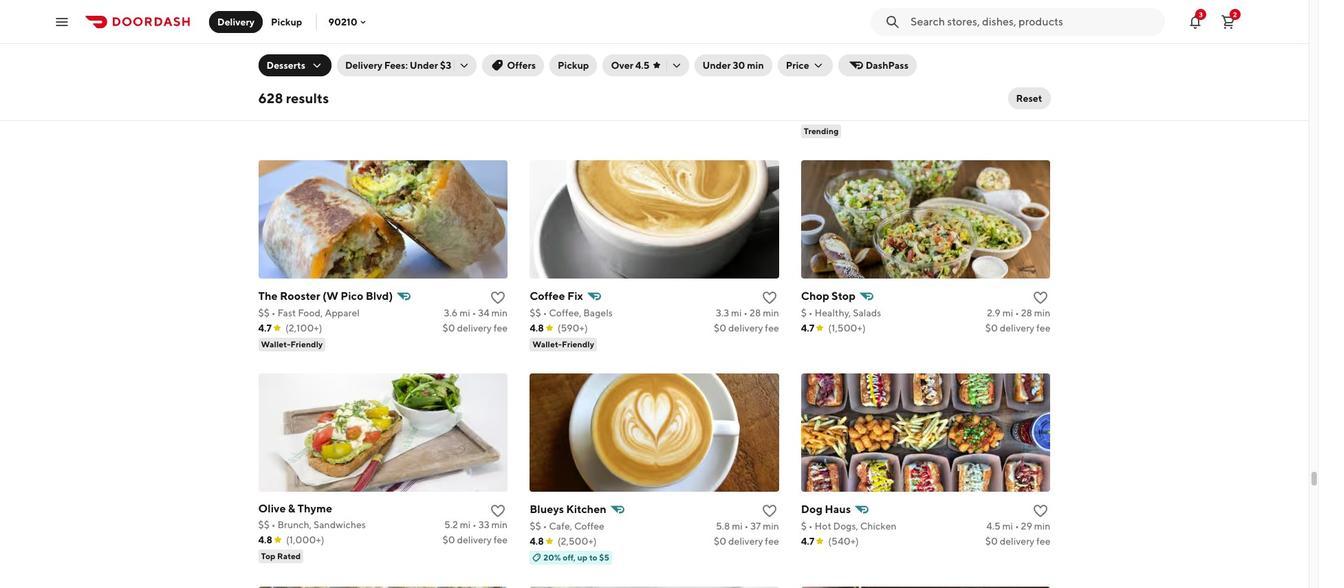 Task type: vqa. For each thing, say whether or not it's contained in the screenshot.
first $7 from the right
no



Task type: describe. For each thing, give the bounding box(es) containing it.
delivery down reset
[[1000, 109, 1035, 120]]

dog haus
[[802, 503, 851, 516]]

$$ for coffee
[[530, 307, 541, 318]]

dog
[[802, 503, 823, 516]]

20% off, up to $5
[[544, 552, 610, 563]]

34
[[478, 307, 490, 318]]

price button
[[778, 54, 833, 76]]

$5
[[600, 552, 610, 563]]

delivery for 4.5
[[1000, 536, 1035, 547]]

(1,700+) for kreation organic kafe & juicery
[[829, 109, 865, 120]]

4.7 up trending
[[802, 109, 815, 120]]

delivery for 3.3
[[729, 322, 764, 333]]

sandwiches
[[314, 519, 366, 530]]

$​0 delivery fee down reset
[[986, 109, 1051, 120]]

$​0 delivery fee for 5.8
[[714, 536, 779, 547]]

628 results
[[258, 90, 329, 106]]

wallet-friendly for fix
[[533, 339, 595, 349]]

(1,000+)
[[286, 534, 324, 545]]

(590+)
[[558, 322, 588, 333]]

haus
[[825, 503, 851, 516]]

$$ down olive
[[258, 519, 270, 530]]

the rooster (w pico blvd)
[[258, 289, 393, 303]]

$​0 delivery fee down under 30 min button at top
[[714, 109, 779, 120]]

delivery for delivery
[[217, 16, 255, 27]]

$​0 delivery fee for 3.6
[[443, 322, 508, 333]]

0 vertical spatial pickup button
[[263, 11, 311, 33]]

click to add this store to your saved list image for coffee fix
[[762, 289, 778, 306]]

coffee,
[[549, 307, 582, 318]]

cafe,
[[549, 521, 573, 532]]

bakery
[[592, 76, 627, 89]]

2
[[1234, 10, 1238, 18]]

fee left 4.6
[[494, 108, 508, 119]]

top
[[261, 551, 276, 561]]

min for 4.5 mi • 29 min
[[1035, 521, 1051, 532]]

trending
[[804, 126, 839, 136]]

4.4
[[258, 108, 272, 119]]

4.5 mi • 29 min
[[987, 521, 1051, 532]]

$​0 for 4.5
[[986, 536, 998, 547]]

juicery
[[928, 76, 965, 89]]

$​0 down the $3
[[443, 108, 455, 119]]

$​0 left reset button
[[986, 109, 998, 120]]

up
[[578, 552, 588, 563]]

organic
[[848, 76, 890, 89]]

rooster
[[280, 289, 320, 303]]

fee for 3.6 mi • 34 min
[[494, 322, 508, 333]]

4.8 for coffee fix
[[530, 322, 544, 333]]

salads
[[853, 307, 882, 318]]

(1,700+) for breakfast republic
[[286, 108, 322, 119]]

90210 button
[[329, 16, 369, 27]]

30 inside kreation organic kafe & juicery 2.9 mi • 30 min
[[1021, 94, 1033, 105]]

la
[[530, 76, 542, 89]]

3.3 mi • 28 min
[[716, 307, 779, 318]]

20%
[[544, 552, 561, 563]]

over
[[611, 60, 634, 71]]

mi for dog haus
[[1003, 521, 1014, 532]]

breakfast republic $$ • family meals, omelets
[[258, 75, 376, 104]]

fee for 2.9 mi • 28 min
[[1037, 322, 1051, 333]]

friendly for rooster
[[291, 339, 323, 349]]

food,
[[298, 307, 323, 318]]

family
[[278, 93, 306, 104]]

click to add this store to your saved list image for 33
[[490, 503, 507, 519]]

min inside button
[[748, 60, 764, 71]]

(750+)
[[558, 109, 587, 120]]

2 button
[[1215, 8, 1243, 35]]

fee for 5.2 mi • 33 min
[[494, 534, 508, 545]]

delivery button
[[209, 11, 263, 33]]

la monarca bakery
[[530, 76, 627, 89]]

fast
[[278, 307, 296, 318]]

dashpass button
[[839, 54, 917, 76]]

under 30 min button
[[695, 54, 773, 76]]

1 vertical spatial coffee
[[574, 521, 605, 532]]

healthy,
[[815, 307, 851, 318]]

hot
[[815, 521, 832, 532]]

5.8
[[716, 521, 730, 532]]

$​0 for 3.3
[[714, 322, 727, 333]]

• inside "breakfast republic $$ • family meals, omelets"
[[272, 93, 276, 104]]

$$ for blueys
[[530, 521, 541, 532]]

29
[[1022, 521, 1033, 532]]

min for 3.6 mi • 34 min
[[492, 307, 508, 318]]

$​0 for 3.6
[[443, 322, 455, 333]]

$$ inside "breakfast republic $$ • family meals, omelets"
[[258, 93, 270, 104]]

$​0 delivery fee for 3.3
[[714, 322, 779, 333]]

min for 3.3 mi • 28 min
[[763, 307, 779, 318]]

4.5 inside button
[[636, 60, 650, 71]]

apparel
[[325, 307, 360, 318]]

wallet- for coffee
[[533, 339, 562, 349]]

meals,
[[308, 93, 337, 104]]

offers button
[[483, 54, 544, 76]]

over 4.5
[[611, 60, 650, 71]]

3
[[1199, 10, 1203, 18]]

$ for dog
[[802, 521, 807, 532]]

& inside kreation organic kafe & juicery 2.9 mi • 30 min
[[918, 76, 925, 89]]

1 vertical spatial 2.9
[[988, 307, 1001, 318]]

monarca
[[545, 76, 590, 89]]

reset button
[[1008, 87, 1051, 109]]

4.7 for chop stop
[[802, 322, 815, 333]]

results
[[286, 90, 329, 106]]

3 items, open order cart image
[[1221, 13, 1237, 30]]

kitchen
[[566, 503, 607, 516]]

fix
[[568, 289, 583, 303]]

$$ • cafe, coffee
[[530, 521, 605, 532]]

4.6
[[530, 109, 544, 120]]

$$ • fast food, apparel
[[258, 307, 360, 318]]

(1,500+)
[[829, 322, 866, 333]]

628
[[258, 90, 283, 106]]

click to add this store to your saved list image for dog haus
[[1033, 503, 1050, 519]]

1 under from the left
[[410, 60, 438, 71]]

delivery for 3.6
[[457, 322, 492, 333]]

chicken
[[861, 521, 897, 532]]

price
[[786, 60, 810, 71]]

wallet-friendly for rooster
[[261, 339, 323, 349]]

4.7 for dog haus
[[802, 536, 815, 547]]

olive
[[258, 502, 286, 515]]

over 4.5 button
[[603, 54, 689, 76]]

$ for chop
[[802, 307, 807, 318]]

under 30 min
[[703, 60, 764, 71]]

olive & thyme
[[258, 502, 332, 515]]



Task type: locate. For each thing, give the bounding box(es) containing it.
top rated
[[261, 551, 301, 561]]

bagels
[[584, 307, 613, 318]]

off,
[[563, 552, 576, 563]]

omelets
[[339, 93, 376, 104]]

click to add this store to your saved list image
[[1033, 76, 1050, 93], [762, 289, 778, 306], [1033, 289, 1050, 306], [762, 503, 778, 519], [1033, 503, 1050, 519]]

fee down 3.3 mi • 28 min
[[765, 322, 779, 333]]

open menu image
[[54, 13, 70, 30]]

5.2
[[444, 519, 458, 530]]

1 vertical spatial click to add this store to your saved list image
[[490, 503, 507, 519]]

$​0 delivery fee for 4.5
[[986, 536, 1051, 547]]

(540+)
[[829, 536, 859, 547]]

pickup
[[271, 16, 302, 27], [558, 60, 589, 71]]

(1,700+) up trending
[[829, 109, 865, 120]]

fee down reset
[[1037, 109, 1051, 120]]

1 horizontal spatial &
[[918, 76, 925, 89]]

fee down price button
[[765, 109, 779, 120]]

$$ up 4.4
[[258, 93, 270, 104]]

desserts
[[267, 60, 306, 71]]

90210
[[329, 16, 358, 27]]

28 for coffee fix
[[750, 307, 761, 318]]

Store search: begin typing to search for stores available on DoorDash text field
[[911, 14, 1157, 29]]

stop
[[832, 289, 856, 303]]

4.5 right over
[[636, 60, 650, 71]]

4.8 up top
[[258, 534, 273, 545]]

reset
[[1017, 93, 1043, 104]]

4.7 down the
[[258, 322, 272, 333]]

delivery down offers button
[[457, 108, 492, 119]]

pickup for the top pickup button
[[271, 16, 302, 27]]

click to add this store to your saved list image up 3.6 mi • 34 min
[[490, 289, 507, 306]]

0 horizontal spatial friendly
[[291, 339, 323, 349]]

fees:
[[385, 60, 408, 71]]

0 horizontal spatial &
[[288, 502, 295, 515]]

delivery for 2.9
[[1000, 322, 1035, 333]]

0 vertical spatial $
[[802, 307, 807, 318]]

0 vertical spatial 30
[[733, 60, 746, 71]]

$​0 delivery fee down 2.9 mi • 28 min
[[986, 322, 1051, 333]]

delivery fees: under $3
[[345, 60, 452, 71]]

pickup button up the desserts
[[263, 11, 311, 33]]

1 wallet-friendly from the left
[[261, 339, 323, 349]]

1 horizontal spatial friendly
[[562, 339, 595, 349]]

friendly down (2,100+)
[[291, 339, 323, 349]]

0 horizontal spatial 28
[[750, 307, 761, 318]]

delivery down 2.9 mi • 28 min
[[1000, 322, 1035, 333]]

4.8 up 20%
[[530, 536, 544, 547]]

to
[[590, 552, 598, 563]]

coffee fix
[[530, 289, 583, 303]]

fee down 2.9 mi • 28 min
[[1037, 322, 1051, 333]]

1 vertical spatial 4.5
[[987, 521, 1001, 532]]

0 horizontal spatial delivery
[[217, 16, 255, 27]]

0 horizontal spatial wallet-
[[261, 339, 291, 349]]

delivery down 3.6 mi • 34 min
[[457, 322, 492, 333]]

5.8 mi • 37 min
[[716, 521, 779, 532]]

$​0 delivery fee for 2.9
[[986, 322, 1051, 333]]

0 vertical spatial 2.9
[[986, 94, 1000, 105]]

click to add this store to your saved list image up 2.9 mi • 28 min
[[1033, 289, 1050, 306]]

thyme
[[298, 502, 332, 515]]

& up brunch,
[[288, 502, 295, 515]]

1 friendly from the left
[[291, 339, 323, 349]]

$​0 down under 30 min button at top
[[714, 109, 727, 120]]

fee for 3.3 mi • 28 min
[[765, 322, 779, 333]]

mi for blueys kitchen
[[732, 521, 743, 532]]

$​0 for 5.2
[[443, 534, 455, 545]]

$​0 down 3.6 on the bottom of the page
[[443, 322, 455, 333]]

wallet-friendly down (2,100+)
[[261, 339, 323, 349]]

$​0 delivery fee down 3.6 mi • 34 min
[[443, 322, 508, 333]]

breakfast
[[258, 75, 308, 89]]

mi
[[1002, 94, 1013, 105], [460, 307, 470, 318], [731, 307, 742, 318], [1003, 307, 1014, 318], [460, 519, 471, 530], [732, 521, 743, 532], [1003, 521, 1014, 532]]

0 vertical spatial click to add this store to your saved list image
[[490, 289, 507, 306]]

$$ down blueys
[[530, 521, 541, 532]]

2 28 from the left
[[1022, 307, 1033, 318]]

min for 5.8 mi • 37 min
[[763, 521, 779, 532]]

$​0 delivery fee down 5.2 mi • 33 min at the left of page
[[443, 534, 508, 545]]

(2,500+)
[[558, 536, 597, 547]]

$​0 down 2.9 mi • 28 min
[[986, 322, 998, 333]]

4.7 down chop
[[802, 322, 815, 333]]

min for 2.9 mi • 28 min
[[1035, 307, 1051, 318]]

0 horizontal spatial coffee
[[530, 289, 565, 303]]

delivery inside button
[[217, 16, 255, 27]]

0 vertical spatial 4.5
[[636, 60, 650, 71]]

kreation
[[802, 76, 846, 89]]

$ down dog
[[802, 521, 807, 532]]

1 vertical spatial delivery
[[345, 60, 383, 71]]

1 vertical spatial pickup button
[[550, 54, 598, 76]]

2 $ from the top
[[802, 521, 807, 532]]

$
[[802, 307, 807, 318], [802, 521, 807, 532]]

3.6 mi • 34 min
[[444, 307, 508, 318]]

$$ down 'coffee fix'
[[530, 307, 541, 318]]

2.9 mi • 28 min
[[988, 307, 1051, 318]]

min for 5.2 mi • 33 min
[[492, 519, 508, 530]]

friendly
[[291, 339, 323, 349], [562, 339, 595, 349]]

brunch,
[[278, 519, 312, 530]]

&
[[918, 76, 925, 89], [288, 502, 295, 515]]

pickup for right pickup button
[[558, 60, 589, 71]]

$​0 delivery fee down 5.8 mi • 37 min on the right of page
[[714, 536, 779, 547]]

fee down 3.6 mi • 34 min
[[494, 322, 508, 333]]

1 $ from the top
[[802, 307, 807, 318]]

$​0 delivery fee down 3.3 mi • 28 min
[[714, 322, 779, 333]]

click to add this store to your saved list image up reset
[[1033, 76, 1050, 93]]

$​0 down 5.8
[[714, 536, 727, 547]]

blvd)
[[366, 289, 393, 303]]

click to add this store to your saved list image
[[490, 289, 507, 306], [490, 503, 507, 519]]

fee for 4.5 mi • 29 min
[[1037, 536, 1051, 547]]

33
[[479, 519, 490, 530]]

click to add this store to your saved list image right the 33
[[490, 503, 507, 519]]

0 horizontal spatial 30
[[733, 60, 746, 71]]

click to add this store to your saved list image up 5.8 mi • 37 min on the right of page
[[762, 503, 778, 519]]

1 horizontal spatial (1,700+)
[[829, 109, 865, 120]]

28 for chop stop
[[1022, 307, 1033, 318]]

2.9 inside kreation organic kafe & juicery 2.9 mi • 30 min
[[986, 94, 1000, 105]]

delivery down 3.3 mi • 28 min
[[729, 322, 764, 333]]

$ down chop
[[802, 307, 807, 318]]

$$ • brunch, sandwiches
[[258, 519, 366, 530]]

pickup up the desserts
[[271, 16, 302, 27]]

kafe
[[892, 76, 916, 89]]

delivery for delivery fees: under $3
[[345, 60, 383, 71]]

2 wallet-friendly from the left
[[533, 339, 595, 349]]

$$ • coffee, bagels
[[530, 307, 613, 318]]

under
[[410, 60, 438, 71], [703, 60, 731, 71]]

wallet- down (2,100+)
[[261, 339, 291, 349]]

4.5 left 29
[[987, 521, 1001, 532]]

$​0 for 5.8
[[714, 536, 727, 547]]

30 inside button
[[733, 60, 746, 71]]

4.7 for the rooster (w pico blvd)
[[258, 322, 272, 333]]

2 under from the left
[[703, 60, 731, 71]]

1 vertical spatial 30
[[1021, 94, 1033, 105]]

0 horizontal spatial wallet-friendly
[[261, 339, 323, 349]]

4.8
[[530, 322, 544, 333], [258, 534, 273, 545], [530, 536, 544, 547]]

1 horizontal spatial 28
[[1022, 307, 1033, 318]]

wallet-friendly down (590+)
[[533, 339, 595, 349]]

dogs,
[[834, 521, 859, 532]]

1 horizontal spatial wallet-friendly
[[533, 339, 595, 349]]

30
[[733, 60, 746, 71], [1021, 94, 1033, 105]]

1 horizontal spatial 4.5
[[987, 521, 1001, 532]]

$​0 delivery fee for 5.2
[[443, 534, 508, 545]]

0 horizontal spatial pickup
[[271, 16, 302, 27]]

click to add this store to your saved list image for blueys kitchen
[[762, 503, 778, 519]]

fee for 5.8 mi • 37 min
[[765, 536, 779, 547]]

wallet- down (590+)
[[533, 339, 562, 349]]

$3
[[440, 60, 452, 71]]

$ • hot dogs, chicken
[[802, 521, 897, 532]]

mi for chop stop
[[1003, 307, 1014, 318]]

1 vertical spatial pickup
[[558, 60, 589, 71]]

$​0 for 2.9
[[986, 322, 998, 333]]

delivery down 4.5 mi • 29 min at bottom
[[1000, 536, 1035, 547]]

min inside kreation organic kafe & juicery 2.9 mi • 30 min
[[1035, 94, 1051, 105]]

$​0 down 3.3
[[714, 322, 727, 333]]

3.3
[[716, 307, 730, 318]]

0 horizontal spatial under
[[410, 60, 438, 71]]

rated
[[277, 551, 301, 561]]

(1,700+) down results
[[286, 108, 322, 119]]

fee down 4.5 mi • 29 min at bottom
[[1037, 536, 1051, 547]]

3.6
[[444, 307, 458, 318]]

wallet- for the
[[261, 339, 291, 349]]

coffee up coffee,
[[530, 289, 565, 303]]

fee down 5.8 mi • 37 min on the right of page
[[765, 536, 779, 547]]

$​0 down 4.5 mi • 29 min at bottom
[[986, 536, 998, 547]]

28
[[750, 307, 761, 318], [1022, 307, 1033, 318]]

delivery down under 30 min button at top
[[729, 109, 764, 120]]

2 wallet- from the left
[[533, 339, 562, 349]]

under inside button
[[703, 60, 731, 71]]

1 28 from the left
[[750, 307, 761, 318]]

0 vertical spatial &
[[918, 76, 925, 89]]

desserts button
[[258, 54, 332, 76]]

pickup button
[[263, 11, 311, 33], [550, 54, 598, 76]]

mi for the rooster (w pico blvd)
[[460, 307, 470, 318]]

fee down 5.2 mi • 33 min at the left of page
[[494, 534, 508, 545]]

$​0 delivery fee down the $3
[[443, 108, 508, 119]]

mi for coffee fix
[[731, 307, 742, 318]]

1 horizontal spatial 30
[[1021, 94, 1033, 105]]

$​0 delivery fee down 4.5 mi • 29 min at bottom
[[986, 536, 1051, 547]]

click to add this store to your saved list image up 4.5 mi • 29 min at bottom
[[1033, 503, 1050, 519]]

(2,100+)
[[286, 322, 322, 333]]

4.5
[[636, 60, 650, 71], [987, 521, 1001, 532]]

1 horizontal spatial pickup
[[558, 60, 589, 71]]

2 friendly from the left
[[562, 339, 595, 349]]

pickup up la monarca bakery
[[558, 60, 589, 71]]

$​0
[[443, 108, 455, 119], [714, 109, 727, 120], [986, 109, 998, 120], [443, 322, 455, 333], [714, 322, 727, 333], [986, 322, 998, 333], [443, 534, 455, 545], [714, 536, 727, 547], [986, 536, 998, 547]]

delivery for 5.8
[[729, 536, 764, 547]]

$​0 down 5.2
[[443, 534, 455, 545]]

blueys kitchen
[[530, 503, 607, 516]]

0 vertical spatial delivery
[[217, 16, 255, 27]]

$$ for the
[[258, 307, 270, 318]]

notification bell image
[[1188, 13, 1204, 30]]

kreation organic kafe & juicery 2.9 mi • 30 min
[[802, 76, 1051, 105]]

4.7 down dog
[[802, 536, 815, 547]]

1 horizontal spatial pickup button
[[550, 54, 598, 76]]

delivery for 5.2
[[457, 534, 492, 545]]

friendly for fix
[[562, 339, 595, 349]]

click to add this store to your saved list image for 34
[[490, 289, 507, 306]]

click to add this store to your saved list image for chop stop
[[1033, 289, 1050, 306]]

5.2 mi • 33 min
[[444, 519, 508, 530]]

1 horizontal spatial under
[[703, 60, 731, 71]]

0 vertical spatial coffee
[[530, 289, 565, 303]]

click to add this store to your saved list image up 3.3 mi • 28 min
[[762, 289, 778, 306]]

& right kafe
[[918, 76, 925, 89]]

2 click to add this store to your saved list image from the top
[[490, 503, 507, 519]]

• inside kreation organic kafe & juicery 2.9 mi • 30 min
[[1015, 94, 1019, 105]]

4.8 for blueys kitchen
[[530, 536, 544, 547]]

republic
[[310, 75, 356, 89]]

0 horizontal spatial pickup button
[[263, 11, 311, 33]]

chop stop
[[802, 289, 856, 303]]

pico
[[341, 289, 364, 303]]

•
[[272, 93, 276, 104], [1015, 94, 1019, 105], [272, 307, 276, 318], [472, 307, 476, 318], [543, 307, 547, 318], [744, 307, 748, 318], [809, 307, 813, 318], [1016, 307, 1020, 318], [272, 519, 276, 530], [473, 519, 477, 530], [543, 521, 547, 532], [745, 521, 749, 532], [809, 521, 813, 532], [1016, 521, 1020, 532]]

mi inside kreation organic kafe & juicery 2.9 mi • 30 min
[[1002, 94, 1013, 105]]

friendly down (590+)
[[562, 339, 595, 349]]

coffee down kitchen
[[574, 521, 605, 532]]

delivery down 5.8 mi • 37 min on the right of page
[[729, 536, 764, 547]]

$$ down the
[[258, 307, 270, 318]]

delivery down 5.2 mi • 33 min at the left of page
[[457, 534, 492, 545]]

offers
[[507, 60, 536, 71]]

2.9
[[986, 94, 1000, 105], [988, 307, 1001, 318]]

pickup button right la
[[550, 54, 598, 76]]

4.8 left (590+)
[[530, 322, 544, 333]]

0 horizontal spatial (1,700+)
[[286, 108, 322, 119]]

1 horizontal spatial wallet-
[[533, 339, 562, 349]]

1 wallet- from the left
[[261, 339, 291, 349]]

$​0 delivery fee
[[443, 108, 508, 119], [714, 109, 779, 120], [986, 109, 1051, 120], [443, 322, 508, 333], [714, 322, 779, 333], [986, 322, 1051, 333], [443, 534, 508, 545], [714, 536, 779, 547], [986, 536, 1051, 547]]

chop
[[802, 289, 830, 303]]

0 vertical spatial pickup
[[271, 16, 302, 27]]

1 vertical spatial $
[[802, 521, 807, 532]]

37
[[751, 521, 761, 532]]

1 click to add this store to your saved list image from the top
[[490, 289, 507, 306]]

1 vertical spatial &
[[288, 502, 295, 515]]

1 horizontal spatial coffee
[[574, 521, 605, 532]]

0 horizontal spatial 4.5
[[636, 60, 650, 71]]

coffee
[[530, 289, 565, 303], [574, 521, 605, 532]]

1 horizontal spatial delivery
[[345, 60, 383, 71]]



